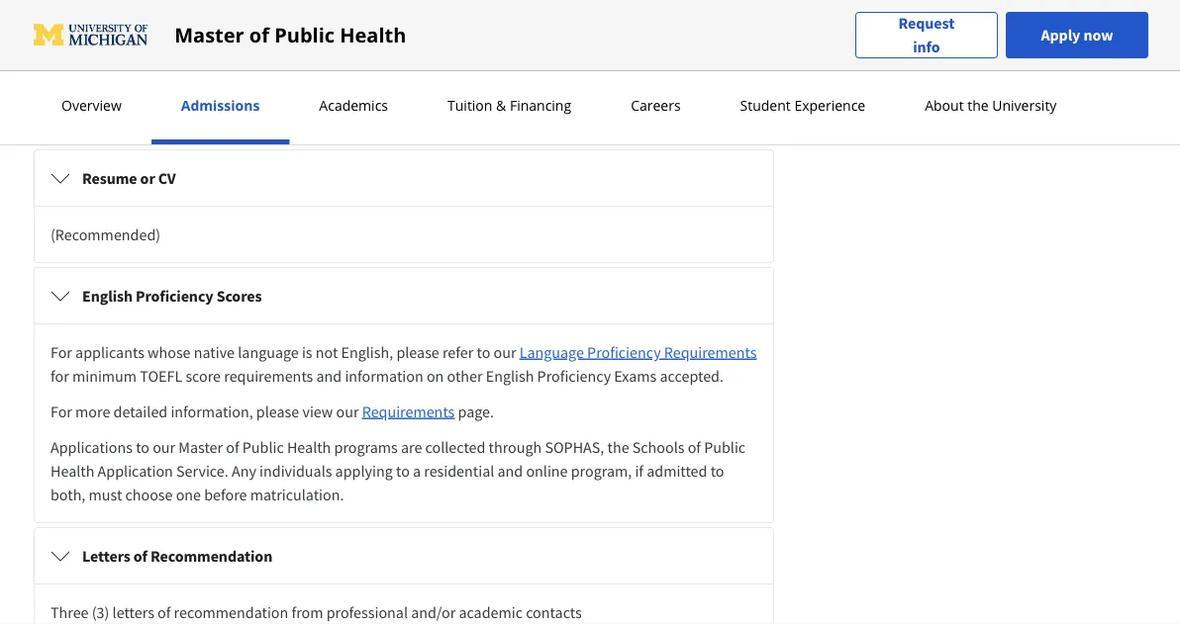 Task type: vqa. For each thing, say whether or not it's contained in the screenshot.
mastertrack in the Steve S. Construction Engineering & Management MasterTrack Certificate
no



Task type: describe. For each thing, give the bounding box(es) containing it.
now
[[1084, 25, 1113, 45]]

exams
[[614, 366, 657, 386]]

careers link
[[625, 96, 687, 115]]

admissions link
[[175, 96, 266, 115]]

letters of recommendation button
[[35, 529, 773, 584]]

english proficiency scores
[[82, 286, 262, 306]]

2 horizontal spatial health
[[340, 21, 406, 49]]

three
[[50, 603, 89, 623]]

student experience link
[[734, 96, 871, 115]]

view
[[302, 402, 333, 422]]

our inside applications to our master of public health programs are collected through sophas, the schools of public health application service. any individuals applying to a residential and online program, if admitted to both, must choose one before matriculation.
[[153, 438, 175, 457]]

student
[[740, 96, 791, 115]]

university of michigan image
[[32, 19, 151, 51]]

1 vertical spatial please
[[256, 402, 299, 422]]

english inside dropdown button
[[82, 286, 133, 306]]

tuition & financing
[[448, 96, 571, 115]]

online
[[526, 461, 568, 481]]

&
[[496, 96, 506, 115]]

and inside dropdown button
[[235, 50, 261, 70]]

score
[[186, 366, 221, 386]]

other
[[447, 366, 483, 386]]

tuition & financing link
[[442, 96, 577, 115]]

academics
[[319, 96, 388, 115]]

requirements link
[[362, 402, 455, 422]]

both,
[[50, 485, 86, 505]]

collected
[[425, 438, 486, 457]]

apply
[[1041, 25, 1081, 45]]

1 vertical spatial our
[[336, 402, 359, 422]]

apply now button
[[1006, 12, 1149, 58]]

any
[[232, 461, 256, 481]]

to inside for applicants whose native language is not english, please refer to our language proficiency requirements for minimum toefl score requirements and information on other english proficiency exams accepted.
[[477, 343, 490, 362]]

academics link
[[313, 96, 394, 115]]

0 vertical spatial master
[[174, 21, 244, 49]]

one
[[176, 485, 201, 505]]

please inside for applicants whose native language is not english, please refer to our language proficiency requirements for minimum toefl score requirements and information on other english proficiency exams accepted.
[[396, 343, 439, 362]]

(3)
[[92, 603, 109, 623]]

schools
[[632, 438, 685, 457]]

2 vertical spatial health
[[50, 461, 94, 481]]

accepted.
[[660, 366, 724, 386]]

applications
[[50, 438, 133, 457]]

(recommended)
[[50, 225, 161, 245]]

overview
[[61, 96, 122, 115]]

or
[[140, 168, 155, 188]]

applicants
[[75, 343, 144, 362]]

1,500 words
[[50, 107, 130, 127]]

the inside applications to our master of public health programs are collected through sophas, the schools of public health application service. any individuals applying to a residential and online program, if admitted to both, must choose one before matriculation.
[[607, 438, 629, 457]]

detailed
[[113, 402, 168, 422]]

contacts
[[526, 603, 582, 623]]

about
[[925, 96, 964, 115]]

resume or cv
[[82, 168, 176, 188]]

objectives
[[264, 50, 336, 70]]

service.
[[176, 461, 228, 481]]

applying
[[335, 461, 393, 481]]

reflective essay region
[[35, 0, 773, 11]]

native
[[194, 343, 235, 362]]

if
[[635, 461, 644, 481]]

admissions
[[181, 96, 260, 115]]

english,
[[341, 343, 393, 362]]

master of public health
[[174, 21, 406, 49]]

tuition
[[448, 96, 493, 115]]

language
[[238, 343, 299, 362]]

english proficiency scores button
[[35, 268, 773, 324]]

statement
[[82, 50, 154, 70]]

page.
[[458, 402, 494, 422]]

for
[[50, 366, 69, 386]]

essay
[[339, 50, 378, 70]]

resume
[[82, 168, 137, 188]]

application
[[98, 461, 173, 481]]

public up objectives
[[274, 21, 335, 49]]

about the university
[[925, 96, 1057, 115]]

programs
[[334, 438, 398, 457]]

through
[[489, 438, 542, 457]]

for for for applicants whose native language is not english, please refer to our
[[50, 343, 72, 362]]

for for for more detailed information, please view our
[[50, 402, 72, 422]]

information
[[345, 366, 424, 386]]

academic
[[459, 603, 523, 623]]

toefl
[[140, 366, 182, 386]]

residential
[[424, 461, 494, 481]]

scores
[[216, 286, 262, 306]]

and inside for applicants whose native language is not english, please refer to our language proficiency requirements for minimum toefl score requirements and information on other english proficiency exams accepted.
[[316, 366, 342, 386]]

0 horizontal spatial requirements
[[362, 402, 455, 422]]



Task type: locate. For each thing, give the bounding box(es) containing it.
letters of recommendation
[[82, 547, 273, 566]]

our
[[494, 343, 516, 362], [336, 402, 359, 422], [153, 438, 175, 457]]

our up application
[[153, 438, 175, 457]]

and down not
[[316, 366, 342, 386]]

language
[[520, 343, 584, 362]]

words
[[89, 107, 130, 127]]

please
[[396, 343, 439, 362], [256, 402, 299, 422]]

matriculation.
[[250, 485, 344, 505]]

individuals
[[259, 461, 332, 481]]

requirements inside for applicants whose native language is not english, please refer to our language proficiency requirements for minimum toefl score requirements and information on other english proficiency exams accepted.
[[664, 343, 757, 362]]

0 vertical spatial english
[[82, 286, 133, 306]]

not
[[316, 343, 338, 362]]

public up "admitted"
[[704, 438, 746, 457]]

and/or
[[411, 603, 456, 623]]

admitted
[[647, 461, 707, 481]]

the right about
[[968, 96, 989, 115]]

1 horizontal spatial english
[[486, 366, 534, 386]]

public up any on the left bottom of page
[[242, 438, 284, 457]]

proficiency down the language
[[537, 366, 611, 386]]

and down through
[[498, 461, 523, 481]]

for left more
[[50, 402, 72, 422]]

0 vertical spatial requirements
[[664, 343, 757, 362]]

to left a
[[396, 461, 410, 481]]

master up purpose
[[174, 21, 244, 49]]

three (3) letters of recommendation from professional and/or academic contacts
[[50, 603, 582, 623]]

master up "service."
[[179, 438, 223, 457]]

1 vertical spatial master
[[179, 438, 223, 457]]

choose
[[125, 485, 173, 505]]

1 horizontal spatial the
[[968, 96, 989, 115]]

english right 'other'
[[486, 366, 534, 386]]

the up program, on the bottom of page
[[607, 438, 629, 457]]

and
[[235, 50, 261, 70], [316, 366, 342, 386], [498, 461, 523, 481]]

1 vertical spatial requirements
[[362, 402, 455, 422]]

statement of purpose and objectives essay
[[82, 50, 378, 70]]

purpose
[[174, 50, 232, 70]]

recommendation
[[151, 547, 273, 566]]

requirements up are
[[362, 402, 455, 422]]

is
[[302, 343, 312, 362]]

experience
[[794, 96, 866, 115]]

apply now
[[1041, 25, 1113, 45]]

about the university link
[[919, 96, 1063, 115]]

0 vertical spatial health
[[340, 21, 406, 49]]

our right the view
[[336, 402, 359, 422]]

the
[[968, 96, 989, 115], [607, 438, 629, 457]]

1 horizontal spatial and
[[316, 366, 342, 386]]

0 horizontal spatial and
[[235, 50, 261, 70]]

english
[[82, 286, 133, 306], [486, 366, 534, 386]]

2 vertical spatial proficiency
[[537, 366, 611, 386]]

program,
[[571, 461, 632, 481]]

1 vertical spatial proficiency
[[587, 343, 661, 362]]

1 vertical spatial english
[[486, 366, 534, 386]]

0 horizontal spatial the
[[607, 438, 629, 457]]

please down "requirements"
[[256, 402, 299, 422]]

for inside for applicants whose native language is not english, please refer to our language proficiency requirements for minimum toefl score requirements and information on other english proficiency exams accepted.
[[50, 343, 72, 362]]

cv
[[158, 168, 176, 188]]

from
[[292, 603, 323, 623]]

must
[[89, 485, 122, 505]]

of
[[249, 21, 269, 49], [157, 50, 171, 70], [226, 438, 239, 457], [688, 438, 701, 457], [134, 547, 147, 566], [157, 603, 171, 623]]

english up applicants
[[82, 286, 133, 306]]

0 horizontal spatial please
[[256, 402, 299, 422]]

1 vertical spatial the
[[607, 438, 629, 457]]

1 horizontal spatial our
[[336, 402, 359, 422]]

health up individuals
[[287, 438, 331, 457]]

proficiency up exams
[[587, 343, 661, 362]]

proficiency
[[136, 286, 213, 306], [587, 343, 661, 362], [537, 366, 611, 386]]

professional
[[326, 603, 408, 623]]

health up the both,
[[50, 461, 94, 481]]

to right "admitted"
[[711, 461, 724, 481]]

minimum
[[72, 366, 137, 386]]

1 vertical spatial for
[[50, 402, 72, 422]]

for up for at bottom
[[50, 343, 72, 362]]

whose
[[148, 343, 191, 362]]

refer
[[443, 343, 474, 362]]

are
[[401, 438, 422, 457]]

1 for from the top
[[50, 343, 72, 362]]

requirements up accepted.
[[664, 343, 757, 362]]

requirements
[[224, 366, 313, 386]]

0 horizontal spatial health
[[50, 461, 94, 481]]

master
[[174, 21, 244, 49], [179, 438, 223, 457]]

overview link
[[55, 96, 128, 115]]

0 vertical spatial and
[[235, 50, 261, 70]]

2 for from the top
[[50, 402, 72, 422]]

please up on
[[396, 343, 439, 362]]

0 horizontal spatial our
[[153, 438, 175, 457]]

requirements
[[664, 343, 757, 362], [362, 402, 455, 422]]

info
[[913, 37, 940, 57]]

letters
[[112, 603, 154, 623]]

more
[[75, 402, 110, 422]]

our left the language
[[494, 343, 516, 362]]

for
[[50, 343, 72, 362], [50, 402, 72, 422]]

1 vertical spatial health
[[287, 438, 331, 457]]

on
[[427, 366, 444, 386]]

and inside applications to our master of public health programs are collected through sophas, the schools of public health application service. any individuals applying to a residential and online program, if admitted to both, must choose one before matriculation.
[[498, 461, 523, 481]]

0 vertical spatial proficiency
[[136, 286, 213, 306]]

1 horizontal spatial health
[[287, 438, 331, 457]]

to right refer
[[477, 343, 490, 362]]

for more detailed information, please view our requirements page.
[[50, 402, 494, 422]]

2 horizontal spatial and
[[498, 461, 523, 481]]

1 horizontal spatial requirements
[[664, 343, 757, 362]]

proficiency inside english proficiency scores dropdown button
[[136, 286, 213, 306]]

0 vertical spatial the
[[968, 96, 989, 115]]

0 vertical spatial please
[[396, 343, 439, 362]]

to up application
[[136, 438, 149, 457]]

0 horizontal spatial english
[[82, 286, 133, 306]]

before
[[204, 485, 247, 505]]

letters
[[82, 547, 130, 566]]

university
[[992, 96, 1057, 115]]

resume or cv button
[[35, 151, 773, 206]]

1 vertical spatial and
[[316, 366, 342, 386]]

master inside applications to our master of public health programs are collected through sophas, the schools of public health application service. any individuals applying to a residential and online program, if admitted to both, must choose one before matriculation.
[[179, 438, 223, 457]]

sophas,
[[545, 438, 604, 457]]

0 vertical spatial our
[[494, 343, 516, 362]]

health
[[340, 21, 406, 49], [287, 438, 331, 457], [50, 461, 94, 481]]

applications to our master of public health programs are collected through sophas, the schools of public health application service. any individuals applying to a residential and online program, if admitted to both, must choose one before matriculation.
[[50, 438, 746, 505]]

proficiency up whose
[[136, 286, 213, 306]]

english inside for applicants whose native language is not english, please refer to our language proficiency requirements for minimum toefl score requirements and information on other english proficiency exams accepted.
[[486, 366, 534, 386]]

0 vertical spatial for
[[50, 343, 72, 362]]

a
[[413, 461, 421, 481]]

2 vertical spatial our
[[153, 438, 175, 457]]

information,
[[171, 402, 253, 422]]

to
[[477, 343, 490, 362], [136, 438, 149, 457], [396, 461, 410, 481], [711, 461, 724, 481]]

for applicants whose native language is not english, please refer to our language proficiency requirements for minimum toefl score requirements and information on other english proficiency exams accepted.
[[50, 343, 757, 386]]

health up the essay
[[340, 21, 406, 49]]

statement of purpose and objectives essay button
[[35, 33, 773, 88]]

2 vertical spatial and
[[498, 461, 523, 481]]

public
[[274, 21, 335, 49], [242, 438, 284, 457], [704, 438, 746, 457]]

financing
[[510, 96, 571, 115]]

and right purpose
[[235, 50, 261, 70]]

careers
[[631, 96, 681, 115]]

2 horizontal spatial our
[[494, 343, 516, 362]]

our inside for applicants whose native language is not english, please refer to our language proficiency requirements for minimum toefl score requirements and information on other english proficiency exams accepted.
[[494, 343, 516, 362]]

1 horizontal spatial please
[[396, 343, 439, 362]]



